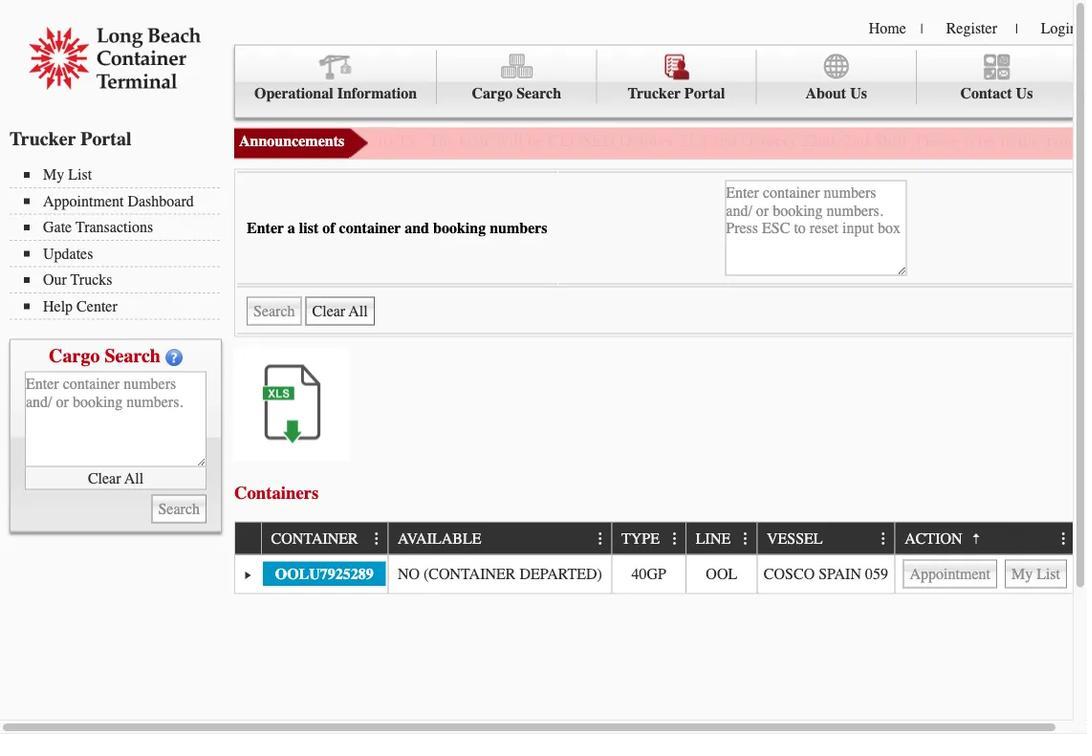 Task type: locate. For each thing, give the bounding box(es) containing it.
center
[[77, 297, 117, 315]]

0 vertical spatial cargo
[[472, 85, 513, 102]]

login
[[1041, 19, 1078, 37]]

and right 21st
[[712, 131, 737, 151]]

0 horizontal spatial trucker
[[10, 128, 76, 150]]

0 horizontal spatial cargo search
[[49, 345, 161, 367]]

edit column settings image inside "vessel" column header
[[876, 532, 891, 547]]

gate right the
[[460, 131, 492, 151]]

1 horizontal spatial us
[[1016, 85, 1033, 102]]

a
[[288, 219, 295, 237]]

2 edit column settings image from the left
[[1056, 532, 1072, 547]]

appointment dashboard link
[[24, 192, 220, 210]]

2 us from the left
[[1016, 85, 1033, 102]]

october left 22nd,
[[741, 131, 797, 151]]

1 horizontal spatial cargo search
[[472, 85, 561, 102]]

gate inside my list appointment dashboard gate transactions updates our trucks help center
[[43, 218, 72, 236]]

0 vertical spatial portal
[[684, 85, 725, 102]]

1 horizontal spatial trucker
[[628, 85, 681, 102]]

| right home "link"
[[921, 21, 923, 36]]

type column header
[[611, 522, 686, 555]]

1 horizontal spatial |
[[1015, 21, 1018, 36]]

0 horizontal spatial cargo
[[49, 345, 100, 367]]

oolu7925289
[[275, 565, 374, 583]]

1 vertical spatial and
[[405, 219, 429, 237]]

our
[[43, 271, 67, 289]]

be
[[527, 131, 544, 151]]

menu bar
[[234, 44, 1078, 118], [10, 164, 229, 320]]

1 edit column settings image from the left
[[738, 532, 754, 547]]

edit column settings image inside line column header
[[738, 532, 754, 547]]

1 row from the top
[[235, 522, 1075, 555]]

cosco spain 059 cell
[[757, 555, 895, 593]]

row containing oolu7925289
[[235, 555, 1075, 593]]

container
[[271, 530, 358, 548]]

| left login
[[1015, 21, 1018, 36]]

tree grid
[[235, 522, 1075, 593]]

edit column settings image up 059
[[876, 532, 891, 547]]

login link
[[1041, 19, 1078, 37]]

numbers
[[490, 219, 547, 237]]

trucker portal
[[628, 85, 725, 102], [10, 128, 132, 150]]

0 horizontal spatial trucker portal
[[10, 128, 132, 150]]

0 horizontal spatial menu bar
[[10, 164, 229, 320]]

available column header
[[388, 522, 611, 555]]

1 horizontal spatial gate
[[460, 131, 492, 151]]

0 horizontal spatial us
[[850, 85, 867, 102]]

059
[[865, 565, 888, 583]]

0 vertical spatial gate
[[460, 131, 492, 151]]

ool
[[706, 565, 737, 583]]

cosco spain 059
[[764, 565, 888, 583]]

edit column settings image inside the 'type' column header
[[667, 532, 683, 547]]

search
[[517, 85, 561, 102], [105, 345, 161, 367]]

october left 21st
[[619, 131, 675, 151]]

trucker up my
[[10, 128, 76, 150]]

will
[[496, 131, 523, 151]]

vessel column header
[[757, 522, 895, 555]]

updates
[[43, 245, 93, 262]]

40gp cell
[[611, 555, 686, 593]]

us right about
[[850, 85, 867, 102]]

0 horizontal spatial |
[[921, 21, 923, 36]]

register
[[946, 19, 997, 37]]

edit column settings image
[[738, 532, 754, 547], [1056, 532, 1072, 547]]

2nd
[[844, 131, 870, 151]]

type link
[[621, 522, 669, 554]]

portal
[[684, 85, 725, 102], [81, 128, 132, 150]]

menu bar containing my list
[[10, 164, 229, 320]]

10/15 the gate will be closed october 21st and october 22nd, 2nd shift. please refer to the truck 
[[376, 131, 1087, 151]]

october
[[619, 131, 675, 151], [741, 131, 797, 151]]

trucker portal inside menu bar
[[628, 85, 725, 102]]

1 vertical spatial menu bar
[[10, 164, 229, 320]]

edit column settings image
[[369, 532, 385, 547], [593, 532, 608, 547], [667, 532, 683, 547], [876, 532, 891, 547]]

about us
[[806, 85, 867, 102]]

and left booking
[[405, 219, 429, 237]]

cell inside tree grid
[[895, 555, 1075, 593]]

0 vertical spatial and
[[712, 131, 737, 151]]

cargo
[[472, 85, 513, 102], [49, 345, 100, 367]]

edit column settings image inside available column header
[[593, 532, 608, 547]]

1 horizontal spatial search
[[517, 85, 561, 102]]

1 horizontal spatial edit column settings image
[[1056, 532, 1072, 547]]

1 horizontal spatial menu bar
[[234, 44, 1078, 118]]

None button
[[306, 297, 375, 326], [903, 560, 997, 588], [1005, 560, 1067, 588], [306, 297, 375, 326], [903, 560, 997, 588], [1005, 560, 1067, 588]]

0 horizontal spatial october
[[619, 131, 675, 151]]

portal up the my list link
[[81, 128, 132, 150]]

0 vertical spatial trucker portal
[[628, 85, 725, 102]]

None submit
[[247, 297, 302, 326], [152, 495, 207, 524], [247, 297, 302, 326], [152, 495, 207, 524]]

gate
[[460, 131, 492, 151], [43, 218, 72, 236]]

announcements
[[239, 132, 344, 150]]

portal up 21st
[[684, 85, 725, 102]]

appointment
[[43, 192, 124, 210]]

2 edit column settings image from the left
[[593, 532, 608, 547]]

cargo search down the center
[[49, 345, 161, 367]]

2 row from the top
[[235, 555, 1075, 593]]

0 vertical spatial search
[[517, 85, 561, 102]]

edit column settings image inside "action" column header
[[1056, 532, 1072, 547]]

cargo up the will
[[472, 85, 513, 102]]

1 us from the left
[[850, 85, 867, 102]]

cell
[[895, 555, 1075, 593]]

edit column settings image for vessel
[[876, 532, 891, 547]]

the
[[1019, 131, 1040, 151]]

1 october from the left
[[619, 131, 675, 151]]

oolu7925289 cell
[[261, 555, 388, 593]]

and
[[712, 131, 737, 151], [405, 219, 429, 237]]

row
[[235, 522, 1075, 555], [235, 555, 1075, 593]]

1 horizontal spatial trucker portal
[[628, 85, 725, 102]]

trucker portal up list at the left top of the page
[[10, 128, 132, 150]]

operational
[[254, 85, 333, 102]]

1 vertical spatial search
[[105, 345, 161, 367]]

container
[[339, 219, 401, 237]]

0 horizontal spatial portal
[[81, 128, 132, 150]]

portal inside trucker portal link
[[684, 85, 725, 102]]

4 edit column settings image from the left
[[876, 532, 891, 547]]

refer
[[964, 131, 997, 151]]

0 vertical spatial cargo search
[[472, 85, 561, 102]]

trucker up 21st
[[628, 85, 681, 102]]

edit column settings image right type
[[667, 532, 683, 547]]

|
[[921, 21, 923, 36], [1015, 21, 1018, 36]]

row down type link
[[235, 555, 1075, 593]]

edit column settings image for container
[[369, 532, 385, 547]]

1 edit column settings image from the left
[[369, 532, 385, 547]]

1 horizontal spatial and
[[712, 131, 737, 151]]

21st
[[679, 131, 708, 151]]

us for about us
[[850, 85, 867, 102]]

to
[[1001, 131, 1015, 151]]

0 vertical spatial menu bar
[[234, 44, 1078, 118]]

3 edit column settings image from the left
[[667, 532, 683, 547]]

transactions
[[76, 218, 153, 236]]

the
[[429, 131, 455, 151]]

us inside "link"
[[850, 85, 867, 102]]

22nd,
[[801, 131, 840, 151]]

1 vertical spatial trucker portal
[[10, 128, 132, 150]]

search up be
[[517, 85, 561, 102]]

contact us link
[[917, 50, 1077, 104]]

1 horizontal spatial october
[[741, 131, 797, 151]]

closed
[[548, 131, 615, 151]]

clear all
[[88, 469, 144, 487]]

edit column settings image inside container column header
[[369, 532, 385, 547]]

trucks
[[71, 271, 112, 289]]

0 horizontal spatial and
[[405, 219, 429, 237]]

edit column settings image right "container" link
[[369, 532, 385, 547]]

0 horizontal spatial edit column settings image
[[738, 532, 754, 547]]

Enter container numbers and/ or booking numbers. Press ESC to reset input box text field
[[725, 180, 907, 276]]

us
[[850, 85, 867, 102], [1016, 85, 1033, 102]]

available link
[[398, 522, 491, 554]]

us right the contact
[[1016, 85, 1033, 102]]

(container
[[424, 565, 516, 583]]

search down help center link
[[105, 345, 161, 367]]

our trucks link
[[24, 271, 220, 289]]

edit column settings image left type
[[593, 532, 608, 547]]

help
[[43, 297, 73, 315]]

1 horizontal spatial portal
[[684, 85, 725, 102]]

booking
[[433, 219, 486, 237]]

gate up updates
[[43, 218, 72, 236]]

1 horizontal spatial cargo
[[472, 85, 513, 102]]

row up 40gp on the bottom of page
[[235, 522, 1075, 555]]

available
[[398, 530, 481, 548]]

my list link
[[24, 166, 220, 184]]

0 horizontal spatial gate
[[43, 218, 72, 236]]

line
[[696, 530, 731, 548]]

trucker
[[628, 85, 681, 102], [10, 128, 76, 150]]

gate transactions link
[[24, 218, 220, 236]]

home
[[869, 19, 906, 37]]

trucker portal up 21st
[[628, 85, 725, 102]]

cargo search
[[472, 85, 561, 102], [49, 345, 161, 367]]

1 vertical spatial portal
[[81, 128, 132, 150]]

1 vertical spatial cargo
[[49, 345, 100, 367]]

register link
[[946, 19, 997, 37]]

us for contact us
[[1016, 85, 1033, 102]]

cargo search up the will
[[472, 85, 561, 102]]

information
[[337, 85, 417, 102]]

1 vertical spatial gate
[[43, 218, 72, 236]]

cargo down "help" on the top left of the page
[[49, 345, 100, 367]]



Task type: vqa. For each thing, say whether or not it's contained in the screenshot.
059
yes



Task type: describe. For each thing, give the bounding box(es) containing it.
spain
[[819, 565, 861, 583]]

0 horizontal spatial search
[[105, 345, 161, 367]]

about us link
[[757, 50, 917, 104]]

contact us
[[960, 85, 1033, 102]]

tree grid containing container
[[235, 522, 1075, 593]]

departed)
[[520, 565, 602, 583]]

cargo search inside 'link'
[[472, 85, 561, 102]]

please
[[916, 131, 960, 151]]

cosco
[[764, 565, 815, 583]]

vessel link
[[767, 522, 832, 554]]

my list appointment dashboard gate transactions updates our trucks help center
[[43, 166, 194, 315]]

40gp
[[632, 565, 666, 583]]

of
[[322, 219, 335, 237]]

enter
[[247, 219, 284, 237]]

cargo inside 'link'
[[472, 85, 513, 102]]

1 vertical spatial cargo search
[[49, 345, 161, 367]]

action column header
[[895, 522, 1075, 555]]

edit column settings image for line
[[738, 532, 754, 547]]

enter a list of container and booking numbers
[[247, 219, 547, 237]]

list
[[299, 219, 319, 237]]

home link
[[869, 19, 906, 37]]

vessel
[[767, 530, 823, 548]]

operational information
[[254, 85, 417, 102]]

about
[[806, 85, 846, 102]]

search inside 'link'
[[517, 85, 561, 102]]

1 | from the left
[[921, 21, 923, 36]]

operational information link
[[235, 50, 437, 104]]

line column header
[[686, 522, 757, 555]]

containers
[[234, 483, 319, 504]]

edit column settings image for type
[[667, 532, 683, 547]]

trucker portal link
[[597, 50, 757, 104]]

ool cell
[[686, 555, 757, 593]]

action link
[[905, 522, 994, 554]]

help center link
[[24, 297, 220, 315]]

clear
[[88, 469, 121, 487]]

menu bar containing operational information
[[234, 44, 1078, 118]]

action
[[905, 530, 962, 548]]

container link
[[271, 522, 368, 554]]

cargo search link
[[437, 50, 597, 104]]

Enter container numbers and/ or booking numbers.  text field
[[25, 371, 207, 467]]

2 | from the left
[[1015, 21, 1018, 36]]

0 vertical spatial trucker
[[628, 85, 681, 102]]

container column header
[[261, 522, 388, 555]]

list
[[68, 166, 92, 184]]

contact
[[960, 85, 1012, 102]]

1 vertical spatial trucker
[[10, 128, 76, 150]]

10/15
[[376, 131, 415, 151]]

type
[[621, 530, 660, 548]]

all
[[124, 469, 144, 487]]

shift.
[[874, 131, 912, 151]]

edit column settings image for available
[[593, 532, 608, 547]]

my
[[43, 166, 64, 184]]

line link
[[696, 522, 740, 554]]

row containing container
[[235, 522, 1075, 555]]

truck
[[1044, 131, 1084, 151]]

edit column settings image for action
[[1056, 532, 1072, 547]]

updates link
[[24, 245, 220, 262]]

no
[[398, 565, 420, 583]]

no (container departed)
[[398, 565, 602, 583]]

dashboard
[[128, 192, 194, 210]]

2 october from the left
[[741, 131, 797, 151]]

no (container departed) cell
[[388, 555, 611, 593]]

clear all button
[[25, 467, 207, 490]]



